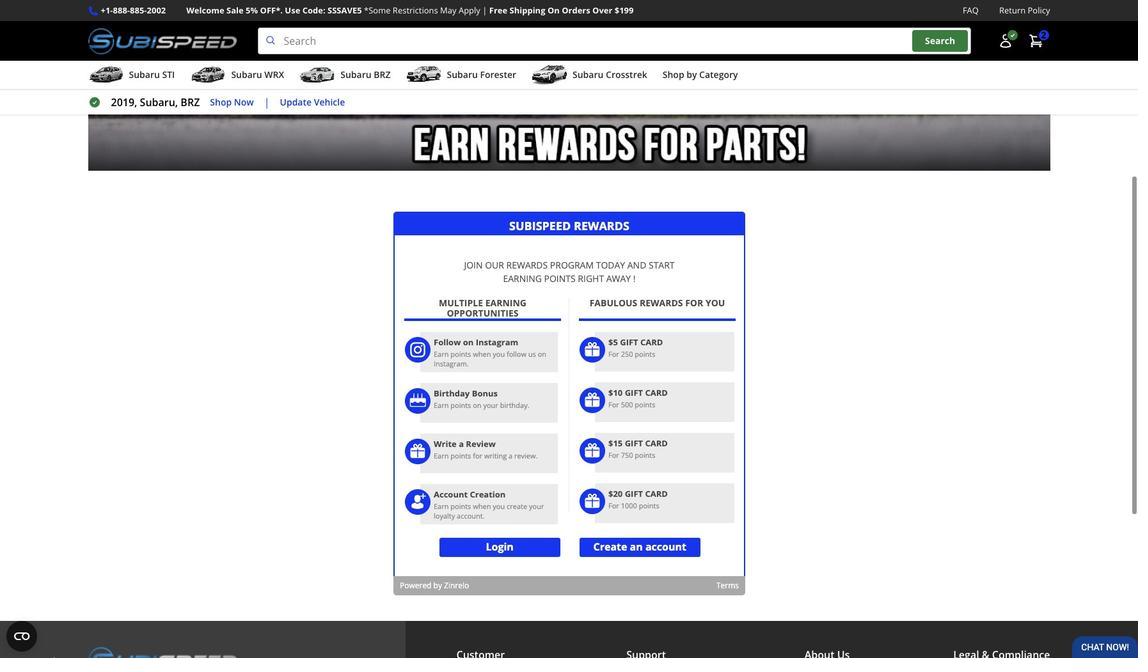 Task type: locate. For each thing, give the bounding box(es) containing it.
free
[[489, 4, 508, 16]]

welcome sale 5% off*. use code: sssave5
[[186, 4, 362, 16]]

shop inside shop by category dropdown button
[[663, 69, 685, 81]]

shop inside 'shop now' "link"
[[210, 96, 232, 108]]

2002
[[147, 4, 166, 16]]

brz left the a subaru forester thumbnail image
[[374, 69, 391, 81]]

4 subaru from the left
[[447, 69, 478, 81]]

subaru wrx
[[231, 69, 284, 81]]

1 horizontal spatial |
[[483, 4, 487, 16]]

return policy link
[[1000, 4, 1051, 17]]

1 subaru from the left
[[129, 69, 160, 81]]

0 vertical spatial shop
[[663, 69, 685, 81]]

| right now
[[264, 95, 270, 110]]

shop
[[663, 69, 685, 81], [210, 96, 232, 108]]

1 vertical spatial shop
[[210, 96, 232, 108]]

return
[[1000, 4, 1026, 16]]

brz right 'subaru,'
[[181, 95, 200, 110]]

1 vertical spatial subispeed logo image
[[88, 647, 237, 659]]

888-
[[113, 4, 130, 16]]

subaru left sti
[[129, 69, 160, 81]]

+1-888-885-2002
[[101, 4, 166, 16]]

0 horizontal spatial |
[[264, 95, 270, 110]]

shop by category
[[663, 69, 738, 81]]

dialog
[[393, 212, 745, 596]]

on
[[548, 4, 560, 16]]

subaru sti
[[129, 69, 175, 81]]

subaru for subaru wrx
[[231, 69, 262, 81]]

1 vertical spatial |
[[264, 95, 270, 110]]

subaru for subaru forester
[[447, 69, 478, 81]]

faq
[[963, 4, 979, 16]]

0 vertical spatial subispeed logo image
[[88, 28, 237, 54]]

code:
[[303, 4, 326, 16]]

subaru left the crosstrek
[[573, 69, 604, 81]]

3 subaru from the left
[[341, 69, 372, 81]]

search button
[[913, 30, 969, 52]]

off*.
[[260, 4, 283, 16]]

subaru forester
[[447, 69, 517, 81]]

0 vertical spatial brz
[[374, 69, 391, 81]]

subaru up vehicle
[[341, 69, 372, 81]]

policy
[[1028, 4, 1051, 16]]

a subaru brz thumbnail image image
[[300, 65, 336, 85]]

subispeed logo image
[[88, 28, 237, 54], [88, 647, 237, 659]]

shop for shop now
[[210, 96, 232, 108]]

crosstrek
[[606, 69, 648, 81]]

a subaru wrx thumbnail image image
[[190, 65, 226, 85]]

1 horizontal spatial brz
[[374, 69, 391, 81]]

subaru left forester
[[447, 69, 478, 81]]

1 horizontal spatial shop
[[663, 69, 685, 81]]

2019, subaru, brz
[[111, 95, 200, 110]]

a subaru sti thumbnail image image
[[88, 65, 124, 85]]

over
[[593, 4, 613, 16]]

subaru up now
[[231, 69, 262, 81]]

| left free
[[483, 4, 487, 16]]

welcome
[[186, 4, 224, 16]]

shop left now
[[210, 96, 232, 108]]

2 button
[[1022, 28, 1051, 54]]

update vehicle button
[[280, 95, 345, 110]]

0 horizontal spatial shop
[[210, 96, 232, 108]]

*some
[[364, 4, 391, 16]]

shop left by
[[663, 69, 685, 81]]

restrictions
[[393, 4, 438, 16]]

0 vertical spatial |
[[483, 4, 487, 16]]

$199
[[615, 4, 634, 16]]

2 subaru from the left
[[231, 69, 262, 81]]

apply
[[459, 4, 481, 16]]

subaru for subaru crosstrek
[[573, 69, 604, 81]]

+1-888-885-2002 link
[[101, 4, 166, 17]]

open widget image
[[6, 621, 37, 652]]

5 subaru from the left
[[573, 69, 604, 81]]

brz
[[374, 69, 391, 81], [181, 95, 200, 110]]

a subaru forester thumbnail image image
[[406, 65, 442, 85]]

|
[[483, 4, 487, 16], [264, 95, 270, 110]]

1 vertical spatial brz
[[181, 95, 200, 110]]

faq link
[[963, 4, 979, 17]]

subaru
[[129, 69, 160, 81], [231, 69, 262, 81], [341, 69, 372, 81], [447, 69, 478, 81], [573, 69, 604, 81]]



Task type: vqa. For each thing, say whether or not it's contained in the screenshot.
1
no



Task type: describe. For each thing, give the bounding box(es) containing it.
1 subispeed logo image from the top
[[88, 28, 237, 54]]

sale
[[227, 4, 244, 16]]

vehicle
[[314, 96, 345, 108]]

shop by category button
[[663, 63, 738, 89]]

shipping
[[510, 4, 546, 16]]

brz inside dropdown button
[[374, 69, 391, 81]]

subaru brz
[[341, 69, 391, 81]]

subaru brz button
[[300, 63, 391, 89]]

search
[[926, 35, 956, 47]]

subaru crosstrek button
[[532, 63, 648, 89]]

shop for shop by category
[[663, 69, 685, 81]]

button image
[[998, 33, 1014, 49]]

update vehicle
[[280, 96, 345, 108]]

search input field
[[258, 28, 971, 54]]

a subaru crosstrek thumbnail image image
[[532, 65, 568, 85]]

sti
[[162, 69, 175, 81]]

hippogallery:original image
[[88, 0, 1051, 171]]

2019,
[[111, 95, 137, 110]]

return policy
[[1000, 4, 1051, 16]]

2 subispeed logo image from the top
[[88, 647, 237, 659]]

2
[[1042, 29, 1047, 41]]

subaru forester button
[[406, 63, 517, 89]]

shop now
[[210, 96, 254, 108]]

subaru for subaru brz
[[341, 69, 372, 81]]

category
[[700, 69, 738, 81]]

subaru sti button
[[88, 63, 175, 89]]

wrx
[[265, 69, 284, 81]]

use
[[285, 4, 300, 16]]

+1-
[[101, 4, 113, 16]]

885-
[[130, 4, 147, 16]]

subaru,
[[140, 95, 178, 110]]

by
[[687, 69, 697, 81]]

now
[[234, 96, 254, 108]]

orders
[[562, 4, 591, 16]]

shop now link
[[210, 95, 254, 110]]

subaru crosstrek
[[573, 69, 648, 81]]

*some restrictions may apply | free shipping on orders over $199
[[364, 4, 634, 16]]

5%
[[246, 4, 258, 16]]

update
[[280, 96, 312, 108]]

0 horizontal spatial brz
[[181, 95, 200, 110]]

subaru wrx button
[[190, 63, 284, 89]]

subaru for subaru sti
[[129, 69, 160, 81]]

forester
[[480, 69, 517, 81]]

may
[[440, 4, 457, 16]]

sssave5
[[328, 4, 362, 16]]



